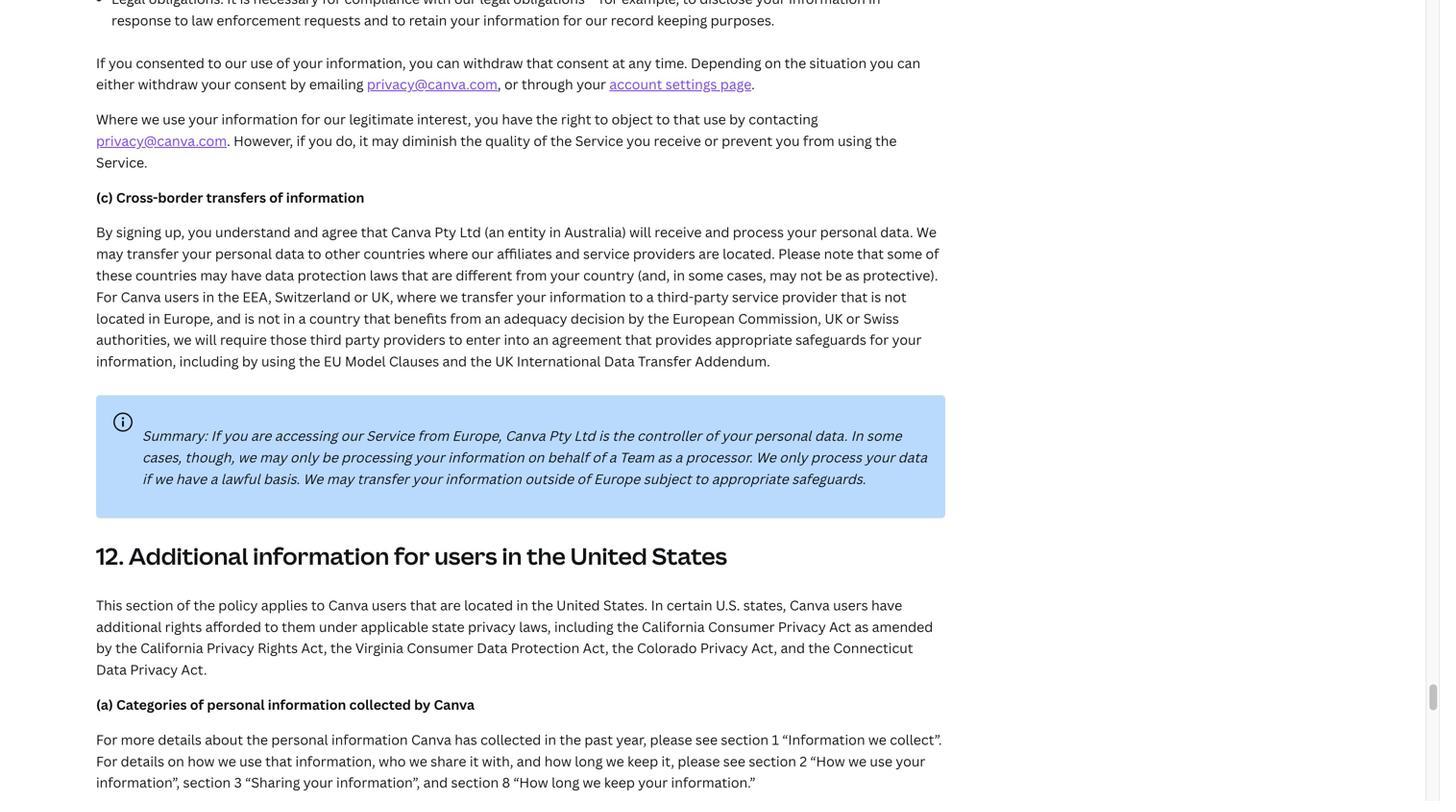 Task type: describe. For each thing, give the bounding box(es) containing it.
this
[[96, 596, 123, 615]]

and down australia)
[[556, 245, 580, 263]]

section inside this section of the policy applies to canva users that are located in the united states. in certain u.s. states, canva users have additional rights afforded to them under applicable state privacy laws, including the california consumer privacy act as amended by the california privacy rights act, the virginia consumer data protection act, the colorado privacy act, and the connecticut data privacy act.
[[126, 596, 174, 615]]

is up require
[[244, 309, 255, 328]]

you down object at the left of the page
[[627, 132, 651, 150]]

is up swiss
[[871, 288, 882, 306]]

3 for from the top
[[96, 752, 118, 771]]

that inside where we use your information for our legitimate interest, you have the right to object to that use by contacting privacy@canva.com
[[674, 110, 701, 128]]

0 vertical spatial please
[[650, 731, 693, 749]]

located inside this section of the policy applies to canva users that are located in the united states. in certain u.s. states, canva users have additional rights afforded to them under applicable state privacy laws, including the california consumer privacy act as amended by the california privacy rights act, the virginia consumer data protection act, the colorado privacy act, and the connecticut data privacy act.
[[464, 596, 513, 615]]

0 vertical spatial service
[[583, 245, 630, 263]]

a down controller
[[675, 448, 683, 467]]

however,
[[234, 132, 293, 150]]

to right object at the left of the page
[[657, 110, 670, 128]]

additional
[[96, 618, 162, 636]]

legal
[[112, 0, 145, 8]]

may inside . however, if you do, it may diminish the quality of the service you receive or prevent you from using the service.
[[372, 132, 399, 150]]

may up these
[[96, 245, 124, 263]]

1 horizontal spatial withdraw
[[463, 54, 523, 72]]

"information
[[783, 731, 866, 749]]

we down year,
[[606, 752, 625, 771]]

you inside where we use your information for our legitimate interest, you have the right to object to that use by contacting privacy@canva.com
[[475, 110, 499, 128]]

receive inside by signing up, you understand and agree that canva pty ltd (an entity in australia) will receive and process your personal data. we may transfer your personal data to other countries where our affiliates and service providers are located. please note that some of these countries may have data protection laws that are different from your country (and, in some cases, may not be as protective). for canva users in the eea, switzerland or uk, where we transfer your information to a third-party service provider that is not located in europe, and is not in a country that benefits from an adequacy decision by the european commission, uk or swiss authorities, we will require those third party providers to enter into an agreement that provides appropriate safeguards for your information, including by using the eu model clauses and the uk international data transfer addendum.
[[655, 223, 702, 241]]

1 horizontal spatial party
[[694, 288, 729, 306]]

if inside 'summary: if you are accessing our service from europe, canva pty ltd is the controller of your personal data. in some cases, though, we may only be processing your information on behalf of a team as a processor. we only process your data if we have a lawful basis. we may transfer your information outside of europe subject to appropriate safeguards.'
[[142, 470, 151, 488]]

cases, inside by signing up, you understand and agree that canva pty ltd (an entity in australia) will receive and process your personal data. we may transfer your personal data to other countries where our affiliates and service providers are located. please note that some of these countries may have data protection laws that are different from your country (and, in some cases, may not be as protective). for canva users in the eea, switzerland or uk, where we transfer your information to a third-party service provider that is not located in europe, and is not in a country that benefits from an adequacy decision by the european commission, uk or swiss authorities, we will require those third party providers to enter into an agreement that provides appropriate safeguards for your information, including by using the eu model clauses and the uk international data transfer addendum.
[[727, 266, 767, 285]]

clauses
[[389, 352, 439, 371]]

our inside 'summary: if you are accessing our service from europe, canva pty ltd is the controller of your personal data. in some cases, though, we may only be processing your information on behalf of a team as a processor. we only process your data if we have a lawful basis. we may transfer your information outside of europe subject to appropriate safeguards.'
[[341, 427, 363, 445]]

we down about
[[218, 752, 236, 771]]

if inside . however, if you do, it may diminish the quality of the service you receive or prevent you from using the service.
[[297, 132, 305, 150]]

1 vertical spatial keep
[[605, 774, 635, 792]]

canva inside the 'for more details about the personal information canva has collected in the past year, please see section 1 "information we collect". for details on how we use that information, who we share it with, and how long we keep it, please see section 2 "how we use your information", section 3 "sharing your information", and section 8 "how long we keep your information."'
[[411, 731, 452, 749]]

are left located.
[[699, 245, 720, 263]]

1 vertical spatial providers
[[383, 331, 446, 349]]

uk,
[[371, 288, 394, 306]]

by down require
[[242, 352, 258, 371]]

in inside 'summary: if you are accessing our service from europe, canva pty ltd is the controller of your personal data. in some cases, though, we may only be processing your information on behalf of a team as a processor. we only process your data if we have a lawful basis. we may transfer your information outside of europe subject to appropriate safeguards.'
[[851, 427, 864, 445]]

that down uk,
[[364, 309, 391, 328]]

3
[[234, 774, 242, 792]]

authorities,
[[96, 331, 170, 349]]

1 can from the left
[[437, 54, 460, 72]]

0 vertical spatial countries
[[364, 245, 425, 263]]

that right laws
[[402, 266, 429, 285]]

privacy up categories
[[130, 661, 178, 679]]

may down processing
[[327, 470, 354, 488]]

provider
[[782, 288, 838, 306]]

processing
[[342, 448, 412, 467]]

1 vertical spatial will
[[195, 331, 217, 349]]

provides
[[656, 331, 712, 349]]

act.
[[181, 661, 207, 679]]

0 horizontal spatial not
[[258, 309, 280, 328]]

12. additional information for users in the united states
[[96, 541, 728, 572]]

,
[[498, 75, 501, 93]]

it inside . however, if you do, it may diminish the quality of the service you receive or prevent you from using the service.
[[359, 132, 368, 150]]

to down compliance
[[392, 11, 406, 29]]

in inside this section of the policy applies to canva users that are located in the united states. in certain u.s. states, canva users have additional rights afforded to them under applicable state privacy laws, including the california consumer privacy act as amended by the california privacy rights act, the virginia consumer data protection act, the colorado privacy act, and the connecticut data privacy act.
[[651, 596, 664, 615]]

privacy
[[468, 618, 516, 636]]

process inside 'summary: if you are accessing our service from europe, canva pty ltd is the controller of your personal data. in some cases, though, we may only be processing your information on behalf of a team as a processor. we only process your data if we have a lawful basis. we may transfer your information outside of europe subject to appropriate safeguards.'
[[811, 448, 862, 467]]

the inside 'summary: if you are accessing our service from europe, canva pty ltd is the controller of your personal data. in some cases, though, we may only be processing your information on behalf of a team as a processor. we only process your data if we have a lawful basis. we may transfer your information outside of europe subject to appropriate safeguards.'
[[613, 427, 634, 445]]

states
[[652, 541, 728, 572]]

0 vertical spatial united
[[571, 541, 648, 572]]

diminish
[[402, 132, 457, 150]]

appropriate inside by signing up, you understand and agree that canva pty ltd (an entity in australia) will receive and process your personal data. we may transfer your personal data to other countries where our affiliates and service providers are located. please note that some of these countries may have data protection laws that are different from your country (and, in some cases, may not be as protective). for canva users in the eea, switzerland or uk, where we transfer your information to a third-party service provider that is not located in europe, and is not in a country that benefits from an adequacy decision by the european commission, uk or swiss authorities, we will require those third party providers to enter into an agreement that provides appropriate safeguards for your information, including by using the eu model clauses and the uk international data transfer addendum.
[[715, 331, 793, 349]]

section left '3'
[[183, 774, 231, 792]]

for up the requests
[[322, 0, 341, 8]]

1 horizontal spatial .
[[752, 75, 755, 93]]

users inside by signing up, you understand and agree that canva pty ltd (an entity in australia) will receive and process your personal data. we may transfer your personal data to other countries where our affiliates and service providers are located. please note that some of these countries may have data protection laws that are different from your country (and, in some cases, may not be as protective). for canva users in the eea, switzerland or uk, where we transfer your information to a third-party service provider that is not located in europe, and is not in a country that benefits from an adequacy decision by the european commission, uk or swiss authorities, we will require those third party providers to enter into an agreement that provides appropriate safeguards for your information, including by using the eu model clauses and the uk international data transfer addendum.
[[164, 288, 199, 306]]

1
[[772, 731, 779, 749]]

information up situation
[[789, 0, 866, 8]]

and right with, at the bottom left of page
[[517, 752, 541, 771]]

by up share on the left bottom of the page
[[414, 696, 431, 714]]

example,
[[622, 0, 680, 8]]

you inside 'summary: if you are accessing our service from europe, canva pty ltd is the controller of your personal data. in some cases, though, we may only be processing your information on behalf of a team as a processor. we only process your data if we have a lawful basis. we may transfer your information outside of europe subject to appropriate safeguards.'
[[224, 427, 248, 445]]

1 horizontal spatial see
[[724, 752, 746, 771]]

1 horizontal spatial data
[[477, 639, 508, 658]]

canva up under
[[328, 596, 369, 615]]

1 information", from the left
[[96, 774, 180, 792]]

2 vertical spatial data
[[96, 661, 127, 679]]

that right agree
[[361, 223, 388, 241]]

emailing
[[309, 75, 364, 93]]

0 vertical spatial long
[[575, 752, 603, 771]]

we down summary: on the bottom of page
[[154, 470, 173, 488]]

may down 'understand'
[[200, 266, 228, 285]]

may down the "please"
[[770, 266, 797, 285]]

that up transfer
[[625, 331, 652, 349]]

that inside if you consented to our use of your information, you can withdraw that consent at any time. depending on the situation you can either withdraw your consent by emailing
[[527, 54, 554, 72]]

privacy@canva.com inside where we use your information for our legitimate interest, you have the right to object to that use by contacting privacy@canva.com
[[96, 132, 227, 150]]

and left agree
[[294, 223, 319, 241]]

personal up note
[[821, 223, 877, 241]]

information inside where we use your information for our legitimate interest, you have the right to object to that use by contacting privacy@canva.com
[[222, 110, 298, 128]]

obligations:
[[149, 0, 224, 8]]

commission,
[[739, 309, 822, 328]]

1 vertical spatial details
[[121, 752, 164, 771]]

u.s.
[[716, 596, 740, 615]]

service inside 'summary: if you are accessing our service from europe, canva pty ltd is the controller of your personal data. in some cases, though, we may only be processing your information on behalf of a team as a processor. we only process your data if we have a lawful basis. we may transfer your information outside of europe subject to appropriate safeguards.'
[[366, 427, 415, 445]]

swiss
[[864, 309, 900, 328]]

afforded
[[205, 618, 261, 636]]

we right 'who'
[[409, 752, 428, 771]]

of inside if you consented to our use of your information, you can withdraw that consent at any time. depending on the situation you can either withdraw your consent by emailing
[[276, 54, 290, 72]]

(an
[[485, 223, 505, 241]]

transfer
[[638, 352, 692, 371]]

1 vertical spatial an
[[533, 331, 549, 349]]

of inside this section of the policy applies to canva users that are located in the united states. in certain u.s. states, canva users have additional rights afforded to them under applicable state privacy laws, including the california consumer privacy act as amended by the california privacy rights act, the virginia consumer data protection act, the colorado privacy act, and the connecticut data privacy act.
[[177, 596, 190, 615]]

1 vertical spatial countries
[[135, 266, 197, 285]]

information, inside if you consented to our use of your information, you can withdraw that consent at any time. depending on the situation you can either withdraw your consent by emailing
[[326, 54, 406, 72]]

located inside by signing up, you understand and agree that canva pty ltd (an entity in australia) will receive and process your personal data. we may transfer your personal data to other countries where our affiliates and service providers are located. please note that some of these countries may have data protection laws that are different from your country (and, in some cases, may not be as protective). for canva users in the eea, switzerland or uk, where we transfer your information to a third-party service provider that is not located in europe, and is not in a country that benefits from an adequacy decision by the european commission, uk or swiss authorities, we will require those third party providers to enter into an agreement that provides appropriate safeguards for your information, including by using the eu model clauses and the uk international data transfer addendum.
[[96, 309, 145, 328]]

entity
[[508, 223, 546, 241]]

0 horizontal spatial "how
[[514, 774, 549, 792]]

are inside this section of the policy applies to canva users that are located in the united states. in certain u.s. states, canva users have additional rights afforded to them under applicable state privacy laws, including the california consumer privacy act as amended by the california privacy rights act, the virginia consumer data protection act, the colorado privacy act, and the connecticut data privacy act.
[[440, 596, 461, 615]]

situation
[[810, 54, 867, 72]]

0 horizontal spatial collected
[[349, 696, 411, 714]]

the inside if you consented to our use of your information, you can withdraw that consent at any time. depending on the situation you can either withdraw your consent by emailing
[[785, 54, 807, 72]]

information up applies
[[253, 541, 390, 572]]

for more details about the personal information canva has collected in the past year, please see section 1 "information we collect". for details on how we use that information, who we share it with, and how long we keep it, please see section 2 "how we use your information", section 3 "sharing your information", and section 8 "how long we keep your information."
[[96, 731, 942, 792]]

using inside by signing up, you understand and agree that canva pty ltd (an entity in australia) will receive and process your personal data. we may transfer your personal data to other countries where our affiliates and service providers are located. please note that some of these countries may have data protection laws that are different from your country (and, in some cases, may not be as protective). for canva users in the eea, switzerland or uk, where we transfer your information to a third-party service provider that is not located in europe, and is not in a country that benefits from an adequacy decision by the european commission, uk or swiss authorities, we will require those third party providers to enter into an agreement that provides appropriate safeguards for your information, including by using the eu model clauses and the uk international data transfer addendum.
[[261, 352, 296, 371]]

by right decision
[[629, 309, 645, 328]]

under
[[319, 618, 358, 636]]

1 horizontal spatial country
[[584, 266, 635, 285]]

0 horizontal spatial transfer
[[127, 245, 179, 263]]

laws,
[[519, 618, 551, 636]]

0 vertical spatial some
[[888, 245, 923, 263]]

1 horizontal spatial we
[[756, 448, 776, 467]]

if inside if you consented to our use of your information, you can withdraw that consent at any time. depending on the situation you can either withdraw your consent by emailing
[[96, 54, 105, 72]]

state
[[432, 618, 465, 636]]

1 vertical spatial long
[[552, 774, 580, 792]]

collect".
[[890, 731, 942, 749]]

privacy left act
[[778, 618, 826, 636]]

different
[[456, 266, 513, 285]]

law
[[192, 11, 213, 29]]

information up agree
[[286, 188, 365, 206]]

using inside . however, if you do, it may diminish the quality of the service you receive or prevent you from using the service.
[[838, 132, 872, 150]]

who
[[379, 752, 406, 771]]

1 vertical spatial country
[[309, 309, 361, 328]]

for down obligations
[[563, 11, 582, 29]]

of up processor.
[[705, 427, 719, 445]]

canva up has
[[434, 696, 475, 714]]

of down the act.
[[190, 696, 204, 714]]

are inside 'summary: if you are accessing our service from europe, canva pty ltd is the controller of your personal data. in some cases, though, we may only be processing your information on behalf of a team as a processor. we only process your data if we have a lawful basis. we may transfer your information outside of europe subject to appropriate safeguards.'
[[251, 427, 272, 445]]

are left the different
[[432, 266, 453, 285]]

settings
[[666, 75, 717, 93]]

1 vertical spatial please
[[678, 752, 720, 771]]

or left swiss
[[847, 309, 861, 328]]

a down the though, on the left bottom of page
[[210, 470, 218, 488]]

to right 'right'
[[595, 110, 609, 128]]

0 horizontal spatial see
[[696, 731, 718, 749]]

on inside 'summary: if you are accessing our service from europe, canva pty ltd is the controller of your personal data. in some cases, though, we may only be processing your information on behalf of a team as a processor. we only process your data if we have a lawful basis. we may transfer your information outside of europe subject to appropriate safeguards.'
[[528, 448, 545, 467]]

0 vertical spatial details
[[158, 731, 202, 749]]

and down enter
[[443, 352, 467, 371]]

of up europe
[[592, 448, 606, 467]]

data. inside by signing up, you understand and agree that canva pty ltd (an entity in australia) will receive and process your personal data. we may transfer your personal data to other countries where our affiliates and service providers are located. please note that some of these countries may have data protection laws that are different from your country (and, in some cases, may not be as protective). for canva users in the eea, switzerland or uk, where we transfer your information to a third-party service provider that is not located in europe, and is not in a country that benefits from an adequacy decision by the european commission, uk or swiss authorities, we will require those third party providers to enter into an agreement that provides appropriate safeguards for your information, including by using the eu model clauses and the uk international data transfer addendum.
[[881, 223, 914, 241]]

personal down 'understand'
[[215, 245, 272, 263]]

have inside by signing up, you understand and agree that canva pty ltd (an entity in australia) will receive and process your personal data. we may transfer your personal data to other countries where our affiliates and service providers are located. please note that some of these countries may have data protection laws that are different from your country (and, in some cases, may not be as protective). for canva users in the eea, switzerland or uk, where we transfer your information to a third-party service provider that is not located in europe, and is not in a country that benefits from an adequacy decision by the european commission, uk or swiss authorities, we will require those third party providers to enter into an agreement that provides appropriate safeguards for your information, including by using the eu model clauses and the uk international data transfer addendum.
[[231, 266, 262, 285]]

to left enter
[[449, 331, 463, 349]]

a down switzerland
[[299, 309, 306, 328]]

europe
[[594, 470, 640, 488]]

by inside this section of the policy applies to canva users that are located in the united states. in certain u.s. states, canva users have additional rights afforded to them under applicable state privacy laws, including the california consumer privacy act as amended by the california privacy rights act, the virginia consumer data protection act, the colorado privacy act, and the connecticut data privacy act.
[[96, 639, 112, 658]]

for up applicable
[[394, 541, 430, 572]]

united inside this section of the policy applies to canva users that are located in the united states. in certain u.s. states, canva users have additional rights afforded to them under applicable state privacy laws, including the california consumer privacy act as amended by the california privacy rights act, the virginia consumer data protection act, the colorado privacy act, and the connecticut data privacy act.
[[557, 596, 600, 615]]

section down 1
[[749, 752, 797, 771]]

0 vertical spatial providers
[[633, 245, 696, 263]]

quality
[[486, 132, 531, 150]]

(a)
[[96, 696, 113, 714]]

for inside where we use your information for our legitimate interest, you have the right to object to that use by contacting privacy@canva.com
[[301, 110, 321, 128]]

protective).
[[863, 266, 939, 285]]

of right transfers
[[269, 188, 283, 206]]

you left do,
[[309, 132, 333, 150]]

necessary
[[253, 0, 319, 8]]

rights
[[258, 639, 298, 658]]

your inside where we use your information for our legitimate interest, you have the right to object to that use by contacting privacy@canva.com
[[189, 110, 218, 128]]

decision
[[571, 309, 625, 328]]

privacy@canva.com , or through your account settings page .
[[367, 75, 755, 93]]

canva inside 'summary: if you are accessing our service from europe, canva pty ltd is the controller of your personal data. in some cases, though, we may only be processing your information on behalf of a team as a processor. we only process your data if we have a lawful basis. we may transfer your information outside of europe subject to appropriate safeguards.'
[[505, 427, 546, 445]]

to inside 'summary: if you are accessing our service from europe, canva pty ltd is the controller of your personal data. in some cases, though, we may only be processing your information on behalf of a team as a processor. we only process your data if we have a lawful basis. we may transfer your information outside of europe subject to appropriate safeguards.'
[[695, 470, 709, 488]]

agree
[[322, 223, 358, 241]]

information, inside the 'for more details about the personal information canva has collected in the past year, please see section 1 "information we collect". for details on how we use that information, who we share it with, and how long we keep it, please see section 2 "how we use your information", section 3 "sharing your information", and section 8 "how long we keep your information."'
[[296, 752, 376, 771]]

to up keeping
[[683, 0, 697, 8]]

states.
[[604, 596, 648, 615]]

0 vertical spatial uk
[[825, 309, 843, 328]]

up,
[[165, 223, 185, 241]]

europe, inside 'summary: if you are accessing our service from europe, canva pty ltd is the controller of your personal data. in some cases, though, we may only be processing your information on behalf of a team as a processor. we only process your data if we have a lawful basis. we may transfer your information outside of europe subject to appropriate safeguards.'
[[452, 427, 502, 445]]

we up lawful
[[238, 448, 256, 467]]

use up '3'
[[239, 752, 262, 771]]

we inside by signing up, you understand and agree that canva pty ltd (an entity in australia) will receive and process your personal data. we may transfer your personal data to other countries where our affiliates and service providers are located. please note that some of these countries may have data protection laws that are different from your country (and, in some cases, may not be as protective). for canva users in the eea, switzerland or uk, where we transfer your information to a third-party service provider that is not located in europe, and is not in a country that benefits from an adequacy decision by the european commission, uk or swiss authorities, we will require those third party providers to enter into an agreement that provides appropriate safeguards for your information, including by using the eu model clauses and the uk international data transfer addendum.
[[917, 223, 937, 241]]

if inside 'summary: if you are accessing our service from europe, canva pty ltd is the controller of your personal data. in some cases, though, we may only be processing your information on behalf of a team as a processor. we only process your data if we have a lawful basis. we may transfer your information outside of europe subject to appropriate safeguards.'
[[211, 427, 220, 445]]

2 vertical spatial we
[[303, 470, 323, 488]]

privacy@canva.com link for , or through your
[[367, 75, 498, 93]]

keeping
[[658, 11, 708, 29]]

page
[[721, 75, 752, 93]]

summary:
[[142, 427, 208, 445]]

you up either
[[109, 54, 133, 72]]

that up swiss
[[841, 288, 868, 306]]

. inside . however, if you do, it may diminish the quality of the service you receive or prevent you from using the service.
[[227, 132, 230, 150]]

1 vertical spatial consumer
[[407, 639, 474, 658]]

any
[[629, 54, 652, 72]]

ltd inside 'summary: if you are accessing our service from europe, canva pty ltd is the controller of your personal data. in some cases, though, we may only be processing your information on behalf of a team as a processor. we only process your data if we have a lawful basis. we may transfer your information outside of europe subject to appropriate safeguards.'
[[574, 427, 596, 445]]

to up them
[[311, 596, 325, 615]]

1 horizontal spatial consent
[[557, 54, 609, 72]]

1 vertical spatial withdraw
[[138, 75, 198, 93]]

and up located.
[[705, 223, 730, 241]]

you right situation
[[870, 54, 894, 72]]

to up rights
[[265, 618, 279, 636]]

information down rights
[[268, 696, 346, 714]]

controller
[[637, 427, 702, 445]]

1 vertical spatial transfer
[[461, 288, 514, 306]]

1 how from the left
[[188, 752, 215, 771]]

we down "information
[[849, 752, 867, 771]]

by signing up, you understand and agree that canva pty ltd (an entity in australia) will receive and process your personal data. we may transfer your personal data to other countries where our affiliates and service providers are located. please note that some of these countries may have data protection laws that are different from your country (and, in some cases, may not be as protective). for canva users in the eea, switzerland or uk, where we transfer your information to a third-party service provider that is not located in europe, and is not in a country that benefits from an adequacy decision by the european commission, uk or swiss authorities, we will require those third party providers to enter into an agreement that provides appropriate safeguards for your information, including by using the eu model clauses and the uk international data transfer addendum.
[[96, 223, 940, 371]]

we right authorities, at left
[[174, 331, 192, 349]]

switzerland
[[275, 288, 351, 306]]

1 horizontal spatial service
[[732, 288, 779, 306]]

data inside 'summary: if you are accessing our service from europe, canva pty ltd is the controller of your personal data. in some cases, though, we may only be processing your information on behalf of a team as a processor. we only process your data if we have a lawful basis. we may transfer your information outside of europe subject to appropriate safeguards.'
[[899, 448, 928, 467]]

pty inside 'summary: if you are accessing our service from europe, canva pty ltd is the controller of your personal data. in some cases, though, we may only be processing your information on behalf of a team as a processor. we only process your data if we have a lawful basis. we may transfer your information outside of europe subject to appropriate safeguards.'
[[549, 427, 571, 445]]

from down affiliates
[[516, 266, 547, 285]]

service inside . however, if you do, it may diminish the quality of the service you receive or prevent you from using the service.
[[576, 132, 624, 150]]

data. inside 'summary: if you are accessing our service from europe, canva pty ltd is the controller of your personal data. in some cases, though, we may only be processing your information on behalf of a team as a processor. we only process your data if we have a lawful basis. we may transfer your information outside of europe subject to appropriate safeguards.'
[[815, 427, 848, 445]]

through
[[522, 75, 574, 93]]

you down contacting
[[776, 132, 800, 150]]

use down consented
[[163, 110, 185, 128]]

our right with
[[454, 0, 477, 8]]

depending
[[691, 54, 762, 72]]

our down –
[[586, 11, 608, 29]]

information inside the 'for more details about the personal information canva has collected in the past year, please see section 1 "information we collect". for details on how we use that information, who we share it with, and how long we keep it, please see section 2 "how we use your information", section 3 "sharing your information", and section 8 "how long we keep your information."'
[[332, 731, 408, 749]]

a up europe
[[609, 448, 617, 467]]

information left behalf
[[448, 448, 525, 467]]

section left 1
[[721, 731, 769, 749]]

where we use your information for our legitimate interest, you have the right to object to that use by contacting privacy@canva.com
[[96, 110, 819, 150]]

summary: if you are accessing our service from europe, canva pty ltd is the controller of your personal data. in some cases, though, we may only be processing your information on behalf of a team as a processor. we only process your data if we have a lawful basis. we may transfer your information outside of europe subject to appropriate safeguards.
[[142, 427, 928, 488]]

we inside where we use your information for our legitimate interest, you have the right to object to that use by contacting privacy@canva.com
[[141, 110, 159, 128]]

use up prevent
[[704, 110, 726, 128]]

canva up laws
[[391, 223, 431, 241]]

and down share on the left bottom of the page
[[424, 774, 448, 792]]

virginia
[[355, 639, 404, 658]]

2
[[800, 752, 807, 771]]

record
[[611, 11, 654, 29]]

information."
[[671, 774, 756, 792]]

. however, if you do, it may diminish the quality of the service you receive or prevent you from using the service.
[[96, 132, 897, 172]]

is inside legal obligations: it is necessary for compliance with our legal obligations – for example, to disclose your information in response to law enforcement requests and to retain your information for our record keeping purposes.
[[240, 0, 250, 8]]

users up act
[[833, 596, 869, 615]]

receive inside . however, if you do, it may diminish the quality of the service you receive or prevent you from using the service.
[[654, 132, 701, 150]]

it
[[227, 0, 237, 8]]

privacy down afforded
[[207, 639, 254, 658]]

addendum.
[[695, 352, 771, 371]]

for inside by signing up, you understand and agree that canva pty ltd (an entity in australia) will receive and process your personal data. we may transfer your personal data to other countries where our affiliates and service providers are located. please note that some of these countries may have data protection laws that are different from your country (and, in some cases, may not be as protective). for canva users in the eea, switzerland or uk, where we transfer your information to a third-party service provider that is not located in europe, and is not in a country that benefits from an adequacy decision by the european commission, uk or swiss authorities, we will require those third party providers to enter into an agreement that provides appropriate safeguards for your information, including by using the eu model clauses and the uk international data transfer addendum.
[[870, 331, 889, 349]]

0 horizontal spatial consent
[[234, 75, 287, 93]]

act
[[830, 618, 852, 636]]

2 information", from the left
[[336, 774, 420, 792]]

account settings page link
[[610, 75, 752, 93]]

rights
[[165, 618, 202, 636]]

we left collect".
[[869, 731, 887, 749]]

for right –
[[599, 0, 619, 8]]

data inside by signing up, you understand and agree that canva pty ltd (an entity in australia) will receive and process your personal data. we may transfer your personal data to other countries where our affiliates and service providers are located. please note that some of these countries may have data protection laws that are different from your country (and, in some cases, may not be as protective). for canva users in the eea, switzerland or uk, where we transfer your information to a third-party service provider that is not located in europe, and is not in a country that benefits from an adequacy decision by the european commission, uk or swiss authorities, we will require those third party providers to enter into an agreement that provides appropriate safeguards for your information, including by using the eu model clauses and the uk international data transfer addendum.
[[604, 352, 635, 371]]

safeguards
[[796, 331, 867, 349]]

use down collect".
[[870, 752, 893, 771]]

0 horizontal spatial uk
[[495, 352, 514, 371]]

contacting
[[749, 110, 819, 128]]

european
[[673, 309, 735, 328]]

into
[[504, 331, 530, 349]]



Task type: vqa. For each thing, say whether or not it's contained in the screenshot.
elements)
no



Task type: locate. For each thing, give the bounding box(es) containing it.
appropriate inside 'summary: if you are accessing our service from europe, canva pty ltd is the controller of your personal data. in some cases, though, we may only be processing your information on behalf of a team as a processor. we only process your data if we have a lawful basis. we may transfer your information outside of europe subject to appropriate safeguards.'
[[712, 470, 789, 488]]

united up states. at the bottom left
[[571, 541, 648, 572]]

outside
[[525, 470, 574, 488]]

1 vertical spatial some
[[689, 266, 724, 285]]

some inside 'summary: if you are accessing our service from europe, canva pty ltd is the controller of your personal data. in some cases, though, we may only be processing your information on behalf of a team as a processor. we only process your data if we have a lawful basis. we may transfer your information outside of europe subject to appropriate safeguards.'
[[867, 427, 902, 445]]

by inside if you consented to our use of your information, you can withdraw that consent at any time. depending on the situation you can either withdraw your consent by emailing
[[290, 75, 306, 93]]

0 vertical spatial collected
[[349, 696, 411, 714]]

categories
[[116, 696, 187, 714]]

0 horizontal spatial how
[[188, 752, 215, 771]]

california down rights
[[140, 639, 203, 658]]

share
[[431, 752, 467, 771]]

1 vertical spatial on
[[528, 448, 545, 467]]

1 vertical spatial europe,
[[452, 427, 502, 445]]

to up protection
[[308, 245, 322, 263]]

past
[[585, 731, 613, 749]]

in inside this section of the policy applies to canva users that are located in the united states. in certain u.s. states, canva users have additional rights afforded to them under applicable state privacy laws, including the california consumer privacy act as amended by the california privacy rights act, the virginia consumer data protection act, the colorado privacy act, and the connecticut data privacy act.
[[517, 596, 529, 615]]

united
[[571, 541, 648, 572], [557, 596, 600, 615]]

2 can from the left
[[898, 54, 921, 72]]

data
[[275, 245, 305, 263], [265, 266, 294, 285], [899, 448, 928, 467]]

information",
[[96, 774, 180, 792], [336, 774, 420, 792]]

our inside if you consented to our use of your information, you can withdraw that consent at any time. depending on the situation you can either withdraw your consent by emailing
[[225, 54, 247, 72]]

policy
[[218, 596, 258, 615]]

you down retain
[[409, 54, 433, 72]]

0 horizontal spatial consumer
[[407, 639, 474, 658]]

as inside this section of the policy applies to canva users that are located in the united states. in certain u.s. states, canva users have additional rights afforded to them under applicable state privacy laws, including the california consumer privacy act as amended by the california privacy rights act, the virginia consumer data protection act, the colorado privacy act, and the connecticut data privacy act.
[[855, 618, 869, 636]]

personal up about
[[207, 696, 265, 714]]

privacy@canva.com link for . however, if you do, it may diminish the quality of the service you receive or prevent you from using the service.
[[96, 132, 227, 150]]

1 horizontal spatial not
[[801, 266, 823, 285]]

year,
[[616, 731, 647, 749]]

compliance
[[345, 0, 420, 8]]

europe, inside by signing up, you understand and agree that canva pty ltd (an entity in australia) will receive and process your personal data. we may transfer your personal data to other countries where our affiliates and service providers are located. please note that some of these countries may have data protection laws that are different from your country (and, in some cases, may not be as protective). for canva users in the eea, switzerland or uk, where we transfer your information to a third-party service provider that is not located in europe, and is not in a country that benefits from an adequacy decision by the european commission, uk or swiss authorities, we will require those third party providers to enter into an agreement that provides appropriate safeguards for your information, including by using the eu model clauses and the uk international data transfer addendum.
[[164, 309, 213, 328]]

subject
[[644, 470, 692, 488]]

0 vertical spatial an
[[485, 309, 501, 328]]

border
[[158, 188, 203, 206]]

party
[[694, 288, 729, 306], [345, 331, 380, 349]]

service.
[[96, 153, 147, 172]]

0 horizontal spatial be
[[322, 448, 338, 467]]

from inside 'summary: if you are accessing our service from europe, canva pty ltd is the controller of your personal data. in some cases, though, we may only be processing your information on behalf of a team as a processor. we only process your data if we have a lawful basis. we may transfer your information outside of europe subject to appropriate safeguards.'
[[418, 427, 449, 445]]

located up privacy
[[464, 596, 513, 615]]

is right it
[[240, 0, 250, 8]]

a down (and,
[[647, 288, 654, 306]]

it,
[[662, 752, 675, 771]]

1 horizontal spatial uk
[[825, 309, 843, 328]]

legal obligations: it is necessary for compliance with our legal obligations – for example, to disclose your information in response to law enforcement requests and to retain your information for our record keeping purposes.
[[112, 0, 881, 29]]

1 vertical spatial data.
[[815, 427, 848, 445]]

2 for from the top
[[96, 731, 118, 749]]

1 for from the top
[[96, 288, 118, 306]]

have inside 'summary: if you are accessing our service from europe, canva pty ltd is the controller of your personal data. in some cases, though, we may only be processing your information on behalf of a team as a processor. we only process your data if we have a lawful basis. we may transfer your information outside of europe subject to appropriate safeguards.'
[[176, 470, 207, 488]]

these
[[96, 266, 132, 285]]

or right ,
[[505, 75, 519, 93]]

1 horizontal spatial providers
[[633, 245, 696, 263]]

information up 'who'
[[332, 731, 408, 749]]

or left uk,
[[354, 288, 368, 306]]

can down retain
[[437, 54, 460, 72]]

1 horizontal spatial privacy@canva.com link
[[367, 75, 498, 93]]

legal
[[480, 0, 510, 8]]

or inside . however, if you do, it may diminish the quality of the service you receive or prevent you from using the service.
[[705, 132, 719, 150]]

collected inside the 'for more details about the personal information canva has collected in the past year, please see section 1 "information we collect". for details on how we use that information, who we share it with, and how long we keep it, please see section 2 "how we use your information", section 3 "sharing your information", and section 8 "how long we keep your information."'
[[481, 731, 541, 749]]

for down '(a)'
[[96, 752, 118, 771]]

our inside where we use your information for our legitimate interest, you have the right to object to that use by contacting privacy@canva.com
[[324, 110, 346, 128]]

1 horizontal spatial europe,
[[452, 427, 502, 445]]

or
[[505, 75, 519, 93], [705, 132, 719, 150], [354, 288, 368, 306], [847, 309, 861, 328]]

0 horizontal spatial process
[[733, 223, 784, 241]]

0 vertical spatial transfer
[[127, 245, 179, 263]]

use inside if you consented to our use of your information, you can withdraw that consent at any time. depending on the situation you can either withdraw your consent by emailing
[[250, 54, 273, 72]]

1 vertical spatial california
[[140, 639, 203, 658]]

process
[[733, 223, 784, 241], [811, 448, 862, 467]]

only down accessing
[[290, 448, 319, 467]]

0 vertical spatial if
[[96, 54, 105, 72]]

be inside by signing up, you understand and agree that canva pty ltd (an entity in australia) will receive and process your personal data. we may transfer your personal data to other countries where our affiliates and service providers are located. please note that some of these countries may have data protection laws that are different from your country (and, in some cases, may not be as protective). for canva users in the eea, switzerland or uk, where we transfer your information to a third-party service provider that is not located in europe, and is not in a country that benefits from an adequacy decision by the european commission, uk or swiss authorities, we will require those third party providers to enter into an agreement that provides appropriate safeguards for your information, including by using the eu model clauses and the uk international data transfer addendum.
[[826, 266, 842, 285]]

ltd inside by signing up, you understand and agree that canva pty ltd (an entity in australia) will receive and process your personal data. we may transfer your personal data to other countries where our affiliates and service providers are located. please note that some of these countries may have data protection laws that are different from your country (and, in some cases, may not be as protective). for canva users in the eea, switzerland or uk, where we transfer your information to a third-party service provider that is not located in europe, and is not in a country that benefits from an adequacy decision by the european commission, uk or swiss authorities, we will require those third party providers to enter into an agreement that provides appropriate safeguards for your information, including by using the eu model clauses and the uk international data transfer addendum.
[[460, 223, 481, 241]]

0 horizontal spatial withdraw
[[138, 75, 198, 93]]

0 horizontal spatial data.
[[815, 427, 848, 445]]

to down obligations:
[[175, 11, 188, 29]]

are
[[699, 245, 720, 263], [432, 266, 453, 285], [251, 427, 272, 445], [440, 596, 461, 615]]

0 horizontal spatial including
[[179, 352, 239, 371]]

1 horizontal spatial act,
[[583, 639, 609, 658]]

receive up (and,
[[655, 223, 702, 241]]

though,
[[185, 448, 235, 467]]

2 vertical spatial some
[[867, 427, 902, 445]]

2 only from the left
[[780, 448, 808, 467]]

pty
[[435, 223, 457, 241], [549, 427, 571, 445]]

please
[[650, 731, 693, 749], [678, 752, 720, 771]]

0 horizontal spatial party
[[345, 331, 380, 349]]

1 vertical spatial united
[[557, 596, 600, 615]]

2 horizontal spatial not
[[885, 288, 907, 306]]

transfer
[[127, 245, 179, 263], [461, 288, 514, 306], [357, 470, 409, 488]]

0 vertical spatial on
[[765, 54, 782, 72]]

for left more at the left
[[96, 731, 118, 749]]

have down the though, on the left bottom of page
[[176, 470, 207, 488]]

if you consented to our use of your information, you can withdraw that consent at any time. depending on the situation you can either withdraw your consent by emailing
[[96, 54, 921, 93]]

adequacy
[[504, 309, 568, 328]]

2 how from the left
[[545, 752, 572, 771]]

to inside if you consented to our use of your information, you can withdraw that consent at any time. depending on the situation you can either withdraw your consent by emailing
[[208, 54, 222, 72]]

in
[[869, 0, 881, 8], [550, 223, 561, 241], [674, 266, 685, 285], [203, 288, 214, 306], [148, 309, 160, 328], [283, 309, 295, 328], [502, 541, 522, 572], [517, 596, 529, 615], [545, 731, 557, 749]]

for
[[322, 0, 341, 8], [599, 0, 619, 8], [563, 11, 582, 29], [301, 110, 321, 128], [870, 331, 889, 349], [394, 541, 430, 572]]

from inside . however, if you do, it may diminish the quality of the service you receive or prevent you from using the service.
[[804, 132, 835, 150]]

0 vertical spatial receive
[[654, 132, 701, 150]]

for inside by signing up, you understand and agree that canva pty ltd (an entity in australia) will receive and process your personal data. we may transfer your personal data to other countries where our affiliates and service providers are located. please note that some of these countries may have data protection laws that are different from your country (and, in some cases, may not be as protective). for canva users in the eea, switzerland or uk, where we transfer your information to a third-party service provider that is not located in europe, and is not in a country that benefits from an adequacy decision by the european commission, uk or swiss authorities, we will require those third party providers to enter into an agreement that provides appropriate safeguards for your information, including by using the eu model clauses and the uk international data transfer addendum.
[[96, 288, 118, 306]]

of down behalf
[[577, 470, 591, 488]]

pty left (an
[[435, 223, 457, 241]]

if down summary: on the bottom of page
[[142, 470, 151, 488]]

users up state
[[435, 541, 498, 572]]

canva up act
[[790, 596, 830, 615]]

information, inside by signing up, you understand and agree that canva pty ltd (an entity in australia) will receive and process your personal data. we may transfer your personal data to other countries where our affiliates and service providers are located. please note that some of these countries may have data protection laws that are different from your country (and, in some cases, may not be as protective). for canva users in the eea, switzerland or uk, where we transfer your information to a third-party service provider that is not located in europe, and is not in a country that benefits from an adequacy decision by the european commission, uk or swiss authorities, we will require those third party providers to enter into an agreement that provides appropriate safeguards for your information, including by using the eu model clauses and the uk international data transfer addendum.
[[96, 352, 176, 371]]

1 vertical spatial information,
[[96, 352, 176, 371]]

and inside legal obligations: it is necessary for compliance with our legal obligations – for example, to disclose your information in response to law enforcement requests and to retain your information for our record keeping purposes.
[[364, 11, 389, 29]]

will right australia)
[[630, 223, 652, 241]]

data down agreement
[[604, 352, 635, 371]]

that inside the 'for more details about the personal information canva has collected in the past year, please see section 1 "information we collect". for details on how we use that information, who we share it with, and how long we keep it, please see section 2 "how we use your information", section 3 "sharing your information", and section 8 "how long we keep your information."'
[[265, 752, 292, 771]]

more
[[121, 731, 155, 749]]

0 horizontal spatial in
[[651, 596, 664, 615]]

personal inside the 'for more details about the personal information canva has collected in the past year, please see section 1 "information we collect". for details on how we use that information, who we share it with, and how long we keep it, please see section 2 "how we use your information", section 3 "sharing your information", and section 8 "how long we keep your information."'
[[271, 731, 328, 749]]

1 horizontal spatial cases,
[[727, 266, 767, 285]]

understand
[[215, 223, 291, 241]]

information,
[[326, 54, 406, 72], [96, 352, 176, 371], [296, 752, 376, 771]]

1 vertical spatial pty
[[549, 427, 571, 445]]

1 horizontal spatial data.
[[881, 223, 914, 241]]

uk
[[825, 309, 843, 328], [495, 352, 514, 371]]

if right however,
[[297, 132, 305, 150]]

the inside where we use your information for our legitimate interest, you have the right to object to that use by contacting privacy@canva.com
[[536, 110, 558, 128]]

1 horizontal spatial service
[[576, 132, 624, 150]]

on inside if you consented to our use of your information, you can withdraw that consent at any time. depending on the situation you can either withdraw your consent by emailing
[[765, 54, 782, 72]]

appropriate
[[715, 331, 793, 349], [712, 470, 789, 488]]

cases, inside 'summary: if you are accessing our service from europe, canva pty ltd is the controller of your personal data. in some cases, though, we may only be processing your information on behalf of a team as a processor. we only process your data if we have a lawful basis. we may transfer your information outside of europe subject to appropriate safeguards.'
[[142, 448, 182, 467]]

be inside 'summary: if you are accessing our service from europe, canva pty ltd is the controller of your personal data. in some cases, though, we may only be processing your information on behalf of a team as a processor. we only process your data if we have a lawful basis. we may transfer your information outside of europe subject to appropriate safeguards.'
[[322, 448, 338, 467]]

signing
[[116, 223, 161, 241]]

from
[[804, 132, 835, 150], [516, 266, 547, 285], [450, 309, 482, 328], [418, 427, 449, 445]]

processor.
[[686, 448, 753, 467]]

from up enter
[[450, 309, 482, 328]]

we up benefits
[[440, 288, 458, 306]]

1 horizontal spatial will
[[630, 223, 652, 241]]

behalf
[[548, 448, 589, 467]]

as inside 'summary: if you are accessing our service from europe, canva pty ltd is the controller of your personal data. in some cases, though, we may only be processing your information on behalf of a team as a processor. we only process your data if we have a lawful basis. we may transfer your information outside of europe subject to appropriate safeguards.'
[[658, 448, 672, 467]]

in inside legal obligations: it is necessary for compliance with our legal obligations – for example, to disclose your information in response to law enforcement requests and to retain your information for our record keeping purposes.
[[869, 0, 881, 8]]

to down processor.
[[695, 470, 709, 488]]

service
[[583, 245, 630, 263], [732, 288, 779, 306]]

if up the though, on the left bottom of page
[[211, 427, 220, 445]]

0 vertical spatial keep
[[628, 752, 659, 771]]

0 vertical spatial data
[[604, 352, 635, 371]]

1 only from the left
[[290, 448, 319, 467]]

and up require
[[217, 309, 241, 328]]

note
[[824, 245, 854, 263]]

long right 8 at the left bottom of page
[[552, 774, 580, 792]]

1 vertical spatial data
[[265, 266, 294, 285]]

2 horizontal spatial we
[[917, 223, 937, 241]]

accessing
[[275, 427, 338, 445]]

we down past
[[583, 774, 601, 792]]

2 vertical spatial for
[[96, 752, 118, 771]]

act, down states,
[[752, 639, 778, 658]]

canva
[[391, 223, 431, 241], [121, 288, 161, 306], [505, 427, 546, 445], [328, 596, 369, 615], [790, 596, 830, 615], [434, 696, 475, 714], [411, 731, 452, 749]]

applies
[[261, 596, 308, 615]]

that up through at left
[[527, 54, 554, 72]]

that up '"sharing'
[[265, 752, 292, 771]]

colorado
[[637, 639, 697, 658]]

you up quality at the left top
[[475, 110, 499, 128]]

2 act, from the left
[[583, 639, 609, 658]]

information", down 'who'
[[336, 774, 420, 792]]

1 horizontal spatial consumer
[[708, 618, 775, 636]]

1 vertical spatial data
[[477, 639, 508, 658]]

transfer down the different
[[461, 288, 514, 306]]

require
[[220, 331, 267, 349]]

including inside this section of the policy applies to canva users that are located in the united states. in certain u.s. states, canva users have additional rights afforded to them under applicable state privacy laws, including the california consumer privacy act as amended by the california privacy rights act, the virginia consumer data protection act, the colorado privacy act, and the connecticut data privacy act.
[[555, 618, 614, 636]]

only up safeguards.
[[780, 448, 808, 467]]

time.
[[655, 54, 688, 72]]

users up applicable
[[372, 596, 407, 615]]

3 act, from the left
[[752, 639, 778, 658]]

0 horizontal spatial only
[[290, 448, 319, 467]]

0 vertical spatial data.
[[881, 223, 914, 241]]

of inside . however, if you do, it may diminish the quality of the service you receive or prevent you from using the service.
[[534, 132, 547, 150]]

transfer inside 'summary: if you are accessing our service from europe, canva pty ltd is the controller of your personal data. in some cases, though, we may only be processing your information on behalf of a team as a processor. we only process your data if we have a lawful basis. we may transfer your information outside of europe subject to appropriate safeguards.'
[[357, 470, 409, 488]]

by left the emailing
[[290, 75, 306, 93]]

0 vertical spatial see
[[696, 731, 718, 749]]

eu
[[324, 352, 342, 371]]

2 horizontal spatial transfer
[[461, 288, 514, 306]]

party up "model" at top
[[345, 331, 380, 349]]

1 horizontal spatial ltd
[[574, 427, 596, 445]]

0 vertical spatial consumer
[[708, 618, 775, 636]]

privacy@canva.com
[[367, 75, 498, 93], [96, 132, 227, 150]]

with,
[[482, 752, 514, 771]]

transfers
[[206, 188, 266, 206]]

please
[[779, 245, 821, 263]]

0 vertical spatial california
[[642, 618, 705, 636]]

for down these
[[96, 288, 118, 306]]

1 vertical spatial as
[[658, 448, 672, 467]]

transfer down processing
[[357, 470, 409, 488]]

0 horizontal spatial it
[[359, 132, 368, 150]]

"how
[[811, 752, 846, 771], [514, 774, 549, 792]]

from down the clauses
[[418, 427, 449, 445]]

on
[[765, 54, 782, 72], [528, 448, 545, 467], [168, 752, 184, 771]]

may down the legitimate at left
[[372, 132, 399, 150]]

1 vertical spatial for
[[96, 731, 118, 749]]

1 vertical spatial where
[[397, 288, 437, 306]]

where up the different
[[429, 245, 468, 263]]

by up prevent
[[730, 110, 746, 128]]

0 horizontal spatial if
[[142, 470, 151, 488]]

0 horizontal spatial ltd
[[460, 223, 481, 241]]

1 vertical spatial be
[[322, 448, 338, 467]]

1 horizontal spatial including
[[555, 618, 614, 636]]

united left states. at the bottom left
[[557, 596, 600, 615]]

0 vertical spatial data
[[275, 245, 305, 263]]

0 horizontal spatial information",
[[96, 774, 180, 792]]

have inside where we use your information for our legitimate interest, you have the right to object to that use by contacting privacy@canva.com
[[502, 110, 533, 128]]

not up 'provider' at the right top of the page
[[801, 266, 823, 285]]

0 horizontal spatial cases,
[[142, 448, 182, 467]]

enter
[[466, 331, 501, 349]]

long
[[575, 752, 603, 771], [552, 774, 580, 792]]

you inside by signing up, you understand and agree that canva pty ltd (an entity in australia) will receive and process your personal data. we may transfer your personal data to other countries where our affiliates and service providers are located. please note that some of these countries may have data protection laws that are different from your country (and, in some cases, may not be as protective). for canva users in the eea, switzerland or uk, where we transfer your information to a third-party service provider that is not located in europe, and is not in a country that benefits from an adequacy decision by the european commission, uk or swiss authorities, we will require those third party providers to enter into an agreement that provides appropriate safeguards for your information, including by using the eu model clauses and the uk international data transfer addendum.
[[188, 223, 212, 241]]

it inside the 'for more details about the personal information canva has collected in the past year, please see section 1 "information we collect". for details on how we use that information, who we share it with, and how long we keep it, please see section 2 "how we use your information", section 3 "sharing your information", and section 8 "how long we keep your information."'
[[470, 752, 479, 771]]

enforcement
[[217, 11, 301, 29]]

.
[[752, 75, 755, 93], [227, 132, 230, 150]]

lawful
[[221, 470, 260, 488]]

please up the information." on the bottom of the page
[[678, 752, 720, 771]]

0 vertical spatial it
[[359, 132, 368, 150]]

account
[[610, 75, 663, 93]]

"how right 8 at the left bottom of page
[[514, 774, 549, 792]]

0 horizontal spatial countries
[[135, 266, 197, 285]]

have up 'eea,'
[[231, 266, 262, 285]]

0 horizontal spatial pty
[[435, 223, 457, 241]]

not
[[801, 266, 823, 285], [885, 288, 907, 306], [258, 309, 280, 328]]

use
[[250, 54, 273, 72], [163, 110, 185, 128], [704, 110, 726, 128], [239, 752, 262, 771], [870, 752, 893, 771]]

section
[[126, 596, 174, 615], [721, 731, 769, 749], [749, 752, 797, 771], [183, 774, 231, 792], [451, 774, 499, 792]]

consent up however,
[[234, 75, 287, 93]]

as inside by signing up, you understand and agree that canva pty ltd (an entity in australia) will receive and process your personal data. we may transfer your personal data to other countries where our affiliates and service providers are located. please note that some of these countries may have data protection laws that are different from your country (and, in some cases, may not be as protective). for canva users in the eea, switzerland or uk, where we transfer your information to a third-party service provider that is not located in europe, and is not in a country that benefits from an adequacy decision by the european commission, uk or swiss authorities, we will require those third party providers to enter into an agreement that provides appropriate safeguards for your information, including by using the eu model clauses and the uk international data transfer addendum.
[[846, 266, 860, 285]]

on inside the 'for more details about the personal information canva has collected in the past year, please see section 1 "information we collect". for details on how we use that information, who we share it with, and how long we keep it, please see section 2 "how we use your information", section 3 "sharing your information", and section 8 "how long we keep your information."'
[[168, 752, 184, 771]]

to down (and,
[[630, 288, 643, 306]]

that inside this section of the policy applies to canva users that are located in the united states. in certain u.s. states, canva users have additional rights afforded to them under applicable state privacy laws, including the california consumer privacy act as amended by the california privacy rights act, the virginia consumer data protection act, the colorado privacy act, and the connecticut data privacy act.
[[410, 596, 437, 615]]

is inside 'summary: if you are accessing our service from europe, canva pty ltd is the controller of your personal data. in some cases, though, we may only be processing your information on behalf of a team as a processor. we only process your data if we have a lawful basis. we may transfer your information outside of europe subject to appropriate safeguards.'
[[599, 427, 609, 445]]

those
[[270, 331, 307, 349]]

0 horizontal spatial europe,
[[164, 309, 213, 328]]

1 vertical spatial receive
[[655, 223, 702, 241]]

pty up behalf
[[549, 427, 571, 445]]

consumer
[[708, 618, 775, 636], [407, 639, 474, 658]]

pty inside by signing up, you understand and agree that canva pty ltd (an entity in australia) will receive and process your personal data. we may transfer your personal data to other countries where our affiliates and service providers are located. please note that some of these countries may have data protection laws that are different from your country (and, in some cases, may not be as protective). for canva users in the eea, switzerland or uk, where we transfer your information to a third-party service provider that is not located in europe, and is not in a country that benefits from an adequacy decision by the european commission, uk or swiss authorities, we will require those third party providers to enter into an agreement that provides appropriate safeguards for your information, including by using the eu model clauses and the uk international data transfer addendum.
[[435, 223, 457, 241]]

laws
[[370, 266, 398, 285]]

1 horizontal spatial located
[[464, 596, 513, 615]]

2 horizontal spatial act,
[[752, 639, 778, 658]]

that right note
[[857, 245, 884, 263]]

canva down these
[[121, 288, 161, 306]]

has
[[455, 731, 477, 749]]

1 vertical spatial including
[[555, 618, 614, 636]]

section left 8 at the left bottom of page
[[451, 774, 499, 792]]

process inside by signing up, you understand and agree that canva pty ltd (an entity in australia) will receive and process your personal data. we may transfer your personal data to other countries where our affiliates and service providers are located. please note that some of these countries may have data protection laws that are different from your country (and, in some cases, may not be as protective). for canva users in the eea, switzerland or uk, where we transfer your information to a third-party service provider that is not located in europe, and is not in a country that benefits from an adequacy decision by the european commission, uk or swiss authorities, we will require those third party providers to enter into an agreement that provides appropriate safeguards for your information, including by using the eu model clauses and the uk international data transfer addendum.
[[733, 223, 784, 241]]

0 vertical spatial we
[[917, 223, 937, 241]]

information, left 'who'
[[296, 752, 376, 771]]

third-
[[658, 288, 694, 306]]

are up state
[[440, 596, 461, 615]]

2 vertical spatial transfer
[[357, 470, 409, 488]]

1 horizontal spatial transfer
[[357, 470, 409, 488]]

1 horizontal spatial it
[[470, 752, 479, 771]]

1 vertical spatial collected
[[481, 731, 541, 749]]

and inside this section of the policy applies to canva users that are located in the united states. in certain u.s. states, canva users have additional rights afforded to them under applicable state privacy laws, including the california consumer privacy act as amended by the california privacy rights act, the virginia consumer data protection act, the colorado privacy act, and the connecticut data privacy act.
[[781, 639, 805, 658]]

0 horizontal spatial on
[[168, 752, 184, 771]]

data.
[[881, 223, 914, 241], [815, 427, 848, 445]]

1 horizontal spatial "how
[[811, 752, 846, 771]]

we
[[141, 110, 159, 128], [440, 288, 458, 306], [174, 331, 192, 349], [238, 448, 256, 467], [154, 470, 173, 488], [869, 731, 887, 749], [218, 752, 236, 771], [409, 752, 428, 771], [606, 752, 625, 771], [849, 752, 867, 771], [583, 774, 601, 792]]

including
[[179, 352, 239, 371], [555, 618, 614, 636]]

right
[[561, 110, 592, 128]]

privacy@canva.com link up interest,
[[367, 75, 498, 93]]

0 vertical spatial where
[[429, 245, 468, 263]]

have up quality at the left top
[[502, 110, 533, 128]]

cases, down located.
[[727, 266, 767, 285]]

how down about
[[188, 752, 215, 771]]

personal up safeguards.
[[755, 427, 812, 445]]

be
[[826, 266, 842, 285], [322, 448, 338, 467]]

0 vertical spatial in
[[851, 427, 864, 445]]

have inside this section of the policy applies to canva users that are located in the united states. in certain u.s. states, canva users have additional rights afforded to them under applicable state privacy laws, including the california consumer privacy act as amended by the california privacy rights act, the virginia consumer data protection act, the colorado privacy act, and the connecticut data privacy act.
[[872, 596, 903, 615]]

consented
[[136, 54, 205, 72]]

by inside where we use your information for our legitimate interest, you have the right to object to that use by contacting privacy@canva.com
[[730, 110, 746, 128]]

information down the legal
[[483, 11, 560, 29]]

1 vertical spatial it
[[470, 752, 479, 771]]

service up processing
[[366, 427, 415, 445]]

0 horizontal spatial act,
[[301, 639, 327, 658]]

ltd
[[460, 223, 481, 241], [574, 427, 596, 445]]

in inside the 'for more details about the personal information canva has collected in the past year, please see section 1 "information we collect". for details on how we use that information, who we share it with, and how long we keep it, please see section 2 "how we use your information", section 3 "sharing your information", and section 8 "how long we keep your information."'
[[545, 731, 557, 749]]

0 vertical spatial cases,
[[727, 266, 767, 285]]

including inside by signing up, you understand and agree that canva pty ltd (an entity in australia) will receive and process your personal data. we may transfer your personal data to other countries where our affiliates and service providers are located. please note that some of these countries may have data protection laws that are different from your country (and, in some cases, may not be as protective). for canva users in the eea, switzerland or uk, where we transfer your information to a third-party service provider that is not located in europe, and is not in a country that benefits from an adequacy decision by the european commission, uk or swiss authorities, we will require those third party providers to enter into an agreement that provides appropriate safeguards for your information, including by using the eu model clauses and the uk international data transfer addendum.
[[179, 352, 239, 371]]

0 vertical spatial privacy@canva.com
[[367, 75, 498, 93]]

long down past
[[575, 752, 603, 771]]

personal inside 'summary: if you are accessing our service from europe, canva pty ltd is the controller of your personal data. in some cases, though, we may only be processing your information on behalf of a team as a processor. we only process your data if we have a lawful basis. we may transfer your information outside of europe subject to appropriate safeguards.'
[[755, 427, 812, 445]]

of inside by signing up, you understand and agree that canva pty ltd (an entity in australia) will receive and process your personal data. we may transfer your personal data to other countries where our affiliates and service providers are located. please note that some of these countries may have data protection laws that are different from your country (and, in some cases, may not be as protective). for canva users in the eea, switzerland or uk, where we transfer your information to a third-party service provider that is not located in europe, and is not in a country that benefits from an adequacy decision by the european commission, uk or swiss authorities, we will require those third party providers to enter into an agreement that provides appropriate safeguards for your information, including by using the eu model clauses and the uk international data transfer addendum.
[[926, 245, 940, 263]]

privacy down u.s.
[[701, 639, 748, 658]]

privacy@canva.com link up "service."
[[96, 132, 227, 150]]

a
[[647, 288, 654, 306], [299, 309, 306, 328], [609, 448, 617, 467], [675, 448, 683, 467], [210, 470, 218, 488]]

service up commission,
[[732, 288, 779, 306]]

users
[[164, 288, 199, 306], [435, 541, 498, 572], [372, 596, 407, 615], [833, 596, 869, 615]]

0 vertical spatial using
[[838, 132, 872, 150]]

information up decision
[[550, 288, 626, 306]]

information left outside on the bottom
[[445, 470, 522, 488]]

country up decision
[[584, 266, 635, 285]]

1 vertical spatial party
[[345, 331, 380, 349]]

2 vertical spatial data
[[899, 448, 928, 467]]

0 vertical spatial not
[[801, 266, 823, 285]]

our inside by signing up, you understand and agree that canva pty ltd (an entity in australia) will receive and process your personal data. we may transfer your personal data to other countries where our affiliates and service providers are located. please note that some of these countries may have data protection laws that are different from your country (and, in some cases, may not be as protective). for canva users in the eea, switzerland or uk, where we transfer your information to a third-party service provider that is not located in europe, and is not in a country that benefits from an adequacy decision by the european commission, uk or swiss authorities, we will require those third party providers to enter into an agreement that provides appropriate safeguards for your information, including by using the eu model clauses and the uk international data transfer addendum.
[[472, 245, 494, 263]]

0 horizontal spatial data
[[96, 661, 127, 679]]

personal down (a) categories of personal information collected by canva
[[271, 731, 328, 749]]

(c) cross-border transfers of information
[[96, 188, 365, 206]]

1 horizontal spatial privacy@canva.com
[[367, 75, 498, 93]]

act,
[[301, 639, 327, 658], [583, 639, 609, 658], [752, 639, 778, 658]]

response
[[112, 11, 171, 29]]

it down has
[[470, 752, 479, 771]]

may up the 'basis.'
[[260, 448, 287, 467]]

please up it,
[[650, 731, 693, 749]]

1 act, from the left
[[301, 639, 327, 658]]

either
[[96, 75, 135, 93]]

cases, down summary: on the bottom of page
[[142, 448, 182, 467]]

information inside by signing up, you understand and agree that canva pty ltd (an entity in australia) will receive and process your personal data. we may transfer your personal data to other countries where our affiliates and service providers are located. please note that some of these countries may have data protection laws that are different from your country (and, in some cases, may not be as protective). for canva users in the eea, switzerland or uk, where we transfer your information to a third-party service provider that is not located in europe, and is not in a country that benefits from an adequacy decision by the european commission, uk or swiss authorities, we will require those third party providers to enter into an agreement that provides appropriate safeguards for your information, including by using the eu model clauses and the uk international data transfer addendum.
[[550, 288, 626, 306]]

australia)
[[565, 223, 627, 241]]

providers up (and,
[[633, 245, 696, 263]]

0 horizontal spatial can
[[437, 54, 460, 72]]

certain
[[667, 596, 713, 615]]

1 horizontal spatial can
[[898, 54, 921, 72]]



